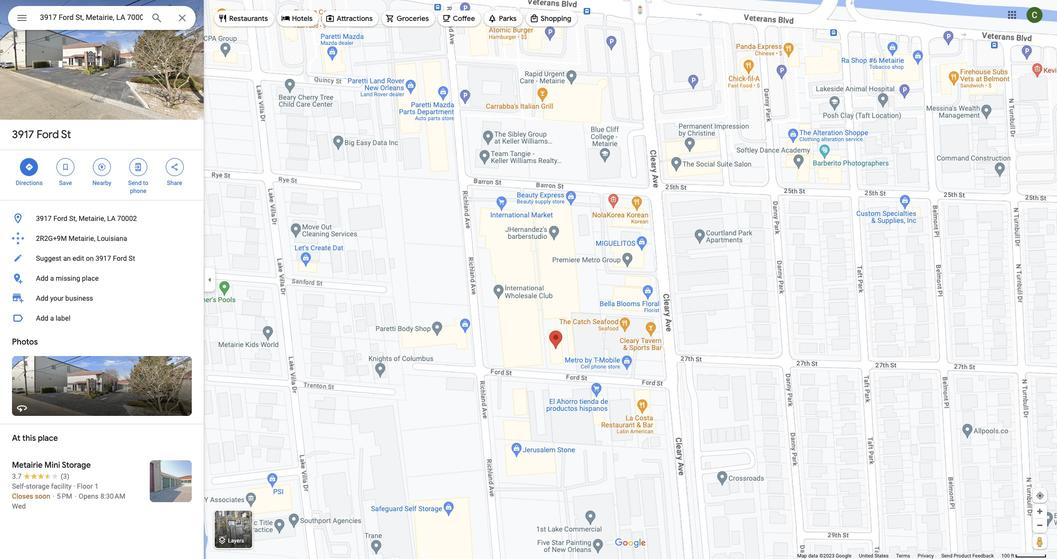 Task type: vqa. For each thing, say whether or not it's contained in the screenshot.
Explore to the left
no



Task type: describe. For each thing, give the bounding box(es) containing it.
100 ft button
[[1001, 554, 1047, 559]]

ford inside suggest an edit on 3917 ford st button
[[113, 255, 127, 263]]

2r2g+9m metairie, louisiana button
[[0, 229, 204, 249]]

actions for 3917 ford st region
[[0, 150, 204, 200]]

2r2g+9m
[[36, 235, 67, 243]]

parks
[[499, 14, 517, 23]]

share
[[167, 180, 182, 187]]

collapse side panel image
[[204, 274, 215, 285]]

add for add your business
[[36, 295, 48, 303]]

send for send to phone
[[128, 180, 142, 187]]

1
[[95, 483, 99, 491]]

coffee button
[[438, 6, 481, 30]]

send to phone
[[128, 180, 148, 195]]

feedback
[[972, 554, 994, 559]]

soon
[[35, 493, 50, 501]]

ford for st,
[[53, 215, 67, 223]]

google account: christina overa  
(christinaovera9@gmail.com) image
[[1027, 7, 1043, 23]]

from your device image
[[1036, 492, 1045, 501]]

·
[[73, 483, 75, 491]]

privacy button
[[918, 553, 934, 560]]

photos
[[12, 338, 38, 348]]

louisiana
[[97, 235, 127, 243]]

product
[[954, 554, 971, 559]]

suggest an edit on 3917 ford st
[[36, 255, 135, 263]]

mini
[[44, 461, 60, 471]]

3917 Ford St, Metairie, LA 70002 field
[[8, 6, 196, 30]]

data
[[808, 554, 818, 559]]

st inside button
[[129, 255, 135, 263]]

add a label
[[36, 315, 70, 323]]

floor
[[77, 483, 93, 491]]

storage
[[26, 483, 49, 491]]

terms
[[896, 554, 910, 559]]

on
[[86, 255, 94, 263]]

your
[[50, 295, 64, 303]]

suggest an edit on 3917 ford st button
[[0, 249, 204, 269]]

metairie mini storage
[[12, 461, 91, 471]]

la
[[107, 215, 116, 223]]

add a missing place
[[36, 275, 99, 283]]

closes
[[12, 493, 33, 501]]

self-
[[12, 483, 26, 491]]

directions
[[16, 180, 43, 187]]

metairie, inside "button"
[[69, 235, 95, 243]]

map
[[797, 554, 807, 559]]

st,
[[69, 215, 77, 223]]

2 ⋅ from the left
[[74, 493, 77, 501]]

restaurants button
[[214, 6, 274, 30]]

3917 ford st main content
[[0, 0, 204, 560]]

zoom in image
[[1036, 508, 1044, 516]]

3917 ford st
[[12, 128, 71, 142]]

add for add a label
[[36, 315, 48, 323]]

groceries button
[[382, 6, 435, 30]]

footer inside google maps element
[[797, 553, 1001, 560]]

1 ⋅ from the left
[[52, 493, 55, 501]]

ford for st
[[37, 128, 59, 142]]

save
[[59, 180, 72, 187]]

add your business link
[[0, 289, 204, 309]]

3917 for 3917 ford st, metairie, la 70002
[[36, 215, 52, 223]]

1 vertical spatial place
[[38, 434, 58, 444]]

70002
[[117, 215, 137, 223]]

add for add a missing place
[[36, 275, 48, 283]]

a for label
[[50, 315, 54, 323]]

place inside button
[[82, 275, 99, 283]]

3.7
[[12, 473, 22, 481]]

wed
[[12, 503, 26, 511]]

to
[[143, 180, 148, 187]]

at
[[12, 434, 20, 444]]

a for missing
[[50, 275, 54, 283]]

send for send product feedback
[[941, 554, 953, 559]]

©2023
[[819, 554, 835, 559]]

attractions button
[[322, 6, 379, 30]]

missing
[[56, 275, 80, 283]]

3917 ford st, metairie, la 70002 button
[[0, 209, 204, 229]]

3917 for 3917 ford st
[[12, 128, 34, 142]]


[[170, 162, 179, 173]]

 search field
[[8, 6, 196, 32]]



Task type: locate. For each thing, give the bounding box(es) containing it.
add left your
[[36, 295, 48, 303]]

⋅
[[52, 493, 55, 501], [74, 493, 77, 501]]

nearby
[[92, 180, 111, 187]]

1 vertical spatial st
[[129, 255, 135, 263]]

2 vertical spatial add
[[36, 315, 48, 323]]

0 horizontal spatial st
[[61, 128, 71, 142]]

0 horizontal spatial place
[[38, 434, 58, 444]]

3917 ford st, metairie, la 70002
[[36, 215, 137, 223]]

1 a from the top
[[50, 275, 54, 283]]

0 vertical spatial metairie,
[[79, 215, 105, 223]]

footer containing map data ©2023 google
[[797, 553, 1001, 560]]

0 vertical spatial place
[[82, 275, 99, 283]]

100 ft
[[1001, 554, 1014, 559]]

a left missing
[[50, 275, 54, 283]]

suggest
[[36, 255, 61, 263]]

1 vertical spatial add
[[36, 295, 48, 303]]

send
[[128, 180, 142, 187], [941, 554, 953, 559]]

phone
[[130, 188, 146, 195]]

send up phone
[[128, 180, 142, 187]]

zoom out image
[[1036, 522, 1044, 530]]

facility
[[51, 483, 72, 491]]

1 vertical spatial metairie,
[[69, 235, 95, 243]]

send product feedback button
[[941, 553, 994, 560]]

1 horizontal spatial send
[[941, 554, 953, 559]]

add your business
[[36, 295, 93, 303]]

states
[[875, 554, 889, 559]]

google
[[836, 554, 852, 559]]

business
[[65, 295, 93, 303]]

8:30 am
[[100, 493, 125, 501]]

1 vertical spatial 3917
[[36, 215, 52, 223]]

layers
[[228, 538, 244, 545]]

send product feedback
[[941, 554, 994, 559]]

3917
[[12, 128, 34, 142], [36, 215, 52, 223], [95, 255, 111, 263]]

none field inside 3917 ford st, metairie, la 70002 field
[[40, 11, 143, 23]]

(3)
[[61, 473, 69, 481]]

google maps element
[[0, 0, 1057, 560]]

3 add from the top
[[36, 315, 48, 323]]

closes soon
[[12, 493, 50, 501]]

3917 up 
[[12, 128, 34, 142]]

this
[[22, 434, 36, 444]]

0 vertical spatial a
[[50, 275, 54, 283]]

add
[[36, 275, 48, 283], [36, 295, 48, 303], [36, 315, 48, 323]]

1 vertical spatial a
[[50, 315, 54, 323]]

footer
[[797, 553, 1001, 560]]

hotels button
[[277, 6, 319, 30]]

a left label
[[50, 315, 54, 323]]

st
[[61, 128, 71, 142], [129, 255, 135, 263]]

place right this
[[38, 434, 58, 444]]

a
[[50, 275, 54, 283], [50, 315, 54, 323]]

0 vertical spatial send
[[128, 180, 142, 187]]

an
[[63, 255, 71, 263]]

2 a from the top
[[50, 315, 54, 323]]

5 pm
[[57, 493, 72, 501]]

1 horizontal spatial 3917
[[36, 215, 52, 223]]

restaurants
[[229, 14, 268, 23]]


[[16, 11, 28, 25]]

⋅ down '·'
[[74, 493, 77, 501]]

groceries
[[397, 14, 429, 23]]


[[134, 162, 143, 173]]

1 add from the top
[[36, 275, 48, 283]]

coffee
[[453, 14, 475, 23]]

3.7 stars 3 reviews image
[[12, 472, 69, 482]]

 button
[[8, 6, 36, 32]]

united states
[[859, 554, 889, 559]]

metairie, up suggest an edit on 3917 ford st
[[69, 235, 95, 243]]

united
[[859, 554, 873, 559]]

label
[[56, 315, 70, 323]]


[[97, 162, 106, 173]]

shopping
[[541, 14, 571, 23]]

2 add from the top
[[36, 295, 48, 303]]

2r2g+9m metairie, louisiana
[[36, 235, 127, 243]]

⋅ 5 pm ⋅ opens 8:30 am wed
[[12, 493, 125, 511]]

self-storage facility · floor 1
[[12, 483, 99, 491]]

metairie
[[12, 461, 43, 471]]

place
[[82, 275, 99, 283], [38, 434, 58, 444]]

0 horizontal spatial 3917
[[12, 128, 34, 142]]

100
[[1001, 554, 1010, 559]]

add a label button
[[0, 309, 204, 329]]

parks button
[[484, 6, 523, 30]]

united states button
[[859, 553, 889, 560]]

2 vertical spatial 3917
[[95, 255, 111, 263]]

metairie,
[[79, 215, 105, 223], [69, 235, 95, 243]]

st up add a missing place button
[[129, 255, 135, 263]]

ford
[[37, 128, 59, 142], [53, 215, 67, 223], [113, 255, 127, 263]]

place down on
[[82, 275, 99, 283]]

send inside button
[[941, 554, 953, 559]]

at this place
[[12, 434, 58, 444]]

st up 
[[61, 128, 71, 142]]

privacy
[[918, 554, 934, 559]]

shopping button
[[526, 6, 577, 30]]

opens
[[79, 493, 99, 501]]

0 vertical spatial add
[[36, 275, 48, 283]]

edit
[[73, 255, 84, 263]]

add left label
[[36, 315, 48, 323]]

0 vertical spatial st
[[61, 128, 71, 142]]

map data ©2023 google
[[797, 554, 852, 559]]

2 vertical spatial ford
[[113, 255, 127, 263]]

ford inside '3917 ford st, metairie, la 70002' button
[[53, 215, 67, 223]]

1 horizontal spatial ⋅
[[74, 493, 77, 501]]

metairie, right st,
[[79, 215, 105, 223]]

⋅ down the self-storage facility · floor 1
[[52, 493, 55, 501]]

1 horizontal spatial st
[[129, 255, 135, 263]]

0 horizontal spatial ⋅
[[52, 493, 55, 501]]

show street view coverage image
[[1033, 535, 1047, 550]]

0 vertical spatial ford
[[37, 128, 59, 142]]

1 horizontal spatial place
[[82, 275, 99, 283]]


[[61, 162, 70, 173]]

send left product
[[941, 554, 953, 559]]

0 horizontal spatial send
[[128, 180, 142, 187]]

0 vertical spatial 3917
[[12, 128, 34, 142]]

2 horizontal spatial 3917
[[95, 255, 111, 263]]


[[25, 162, 34, 173]]

add a missing place button
[[0, 269, 204, 289]]

hotels
[[292, 14, 313, 23]]

1 vertical spatial ford
[[53, 215, 67, 223]]

metairie, inside button
[[79, 215, 105, 223]]

storage
[[62, 461, 91, 471]]

a inside add a label button
[[50, 315, 54, 323]]

send inside send to phone
[[128, 180, 142, 187]]

a inside add a missing place button
[[50, 275, 54, 283]]

terms button
[[896, 553, 910, 560]]

attractions
[[337, 14, 373, 23]]

add down suggest
[[36, 275, 48, 283]]

1 vertical spatial send
[[941, 554, 953, 559]]

3917 right on
[[95, 255, 111, 263]]

ft
[[1011, 554, 1014, 559]]

3917 up 2r2g+9m
[[36, 215, 52, 223]]

None field
[[40, 11, 143, 23]]



